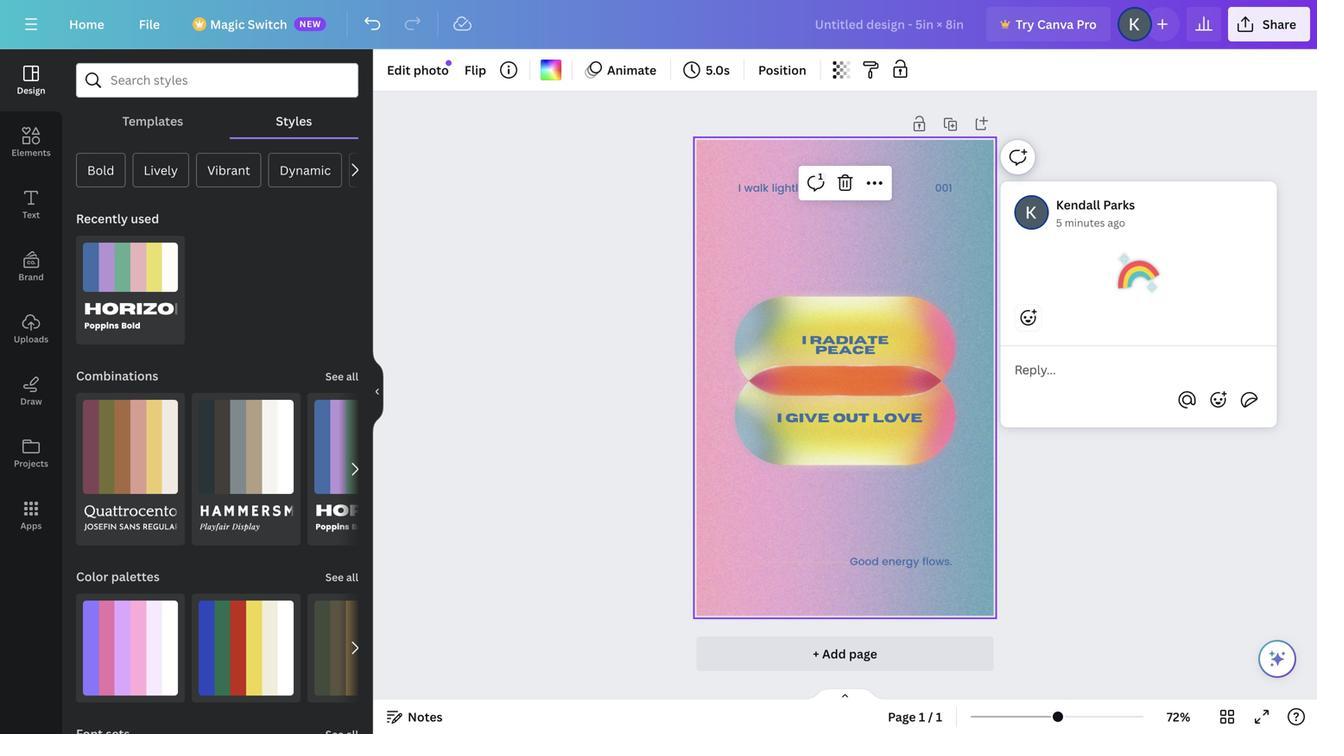 Task type: describe. For each thing, give the bounding box(es) containing it.
kendall parks 5 minutes ago
[[1056, 197, 1136, 230]]

bold button
[[76, 153, 126, 188]]

see all for color palettes
[[326, 570, 359, 585]]

edit
[[387, 62, 411, 78]]

apply "cosmic flair" style image
[[83, 601, 178, 696]]

file
[[139, 16, 160, 32]]

projects button
[[0, 423, 62, 485]]

home
[[69, 16, 104, 32]]

recently
[[76, 210, 128, 227]]

animate
[[607, 62, 657, 78]]

try canva pro button
[[987, 7, 1111, 41]]

minutes
[[1065, 216, 1106, 230]]

i give out love
[[777, 412, 923, 425]]

+
[[813, 646, 820, 662]]

new
[[300, 18, 321, 30]]

switch
[[248, 16, 287, 32]]

+ add page button
[[697, 637, 994, 671]]

1 horizontal spatial 1
[[919, 709, 926, 725]]

i walk lightly on this earth.
[[738, 180, 878, 197]]

brand
[[18, 271, 44, 283]]

hide image
[[372, 350, 384, 433]]

lightly
[[772, 180, 805, 197]]

photo
[[414, 62, 449, 78]]

draw button
[[0, 360, 62, 423]]

recently used
[[76, 210, 159, 227]]

page 1 / 1
[[888, 709, 943, 725]]

bold
[[87, 162, 114, 178]]

earth.
[[847, 180, 878, 197]]

expressing gratitude image
[[1119, 252, 1160, 294]]

side panel tab list
[[0, 49, 62, 547]]

flip button
[[458, 56, 493, 84]]

1 inside button
[[819, 171, 823, 182]]

combinations button
[[74, 359, 160, 393]]

good energy flows.
[[850, 554, 953, 571]]

color palettes button
[[74, 560, 161, 594]]

out
[[833, 412, 870, 425]]

vibrant button
[[196, 153, 262, 188]]

i radiate peace
[[802, 335, 889, 357]]

i for i give out love
[[777, 412, 783, 425]]

i for i radiate peace
[[802, 335, 807, 347]]

72%
[[1167, 709, 1191, 725]]

try
[[1016, 16, 1035, 32]]

001
[[935, 180, 953, 197]]

styles button
[[230, 105, 359, 137]]

see for color palettes
[[326, 570, 344, 585]]

parks
[[1104, 197, 1136, 213]]

position
[[759, 62, 807, 78]]

text button
[[0, 174, 62, 236]]

color
[[76, 569, 108, 585]]

main menu bar
[[0, 0, 1318, 49]]

dynamic
[[280, 162, 331, 178]]

canva assistant image
[[1268, 649, 1288, 670]]

design button
[[0, 49, 62, 111]]

draw
[[20, 396, 42, 407]]

Design title text field
[[801, 7, 980, 41]]

combinations
[[76, 368, 158, 384]]

Search styles search field
[[111, 64, 324, 97]]

i for i walk lightly on this earth.
[[738, 180, 741, 197]]

1 button
[[802, 169, 830, 197]]

flows.
[[923, 554, 953, 571]]

canva
[[1038, 16, 1074, 32]]

edit photo button
[[380, 56, 456, 84]]

used
[[131, 210, 159, 227]]

try canva pro
[[1016, 16, 1097, 32]]

templates button
[[76, 105, 230, 137]]

give
[[786, 412, 830, 425]]

notes button
[[380, 703, 450, 731]]

kendall
[[1056, 197, 1101, 213]]

magic
[[210, 16, 245, 32]]

elements
[[11, 147, 51, 159]]

palettes
[[111, 569, 160, 585]]

/
[[929, 709, 933, 725]]



Task type: locate. For each thing, give the bounding box(es) containing it.
i inside i radiate peace
[[802, 335, 807, 347]]

72% button
[[1151, 703, 1207, 731]]

radiate
[[810, 335, 889, 347]]

1 see all button from the top
[[324, 359, 360, 393]]

0 vertical spatial see
[[326, 369, 344, 384]]

see
[[326, 369, 344, 384], [326, 570, 344, 585]]

1 right /
[[936, 709, 943, 725]]

all up apply "sylvan lace" style image
[[346, 570, 359, 585]]

show pages image
[[804, 688, 887, 702]]

no color image
[[541, 60, 562, 80]]

5
[[1056, 216, 1063, 230]]

apps
[[20, 520, 42, 532]]

this
[[825, 180, 844, 197]]

all
[[346, 369, 359, 384], [346, 570, 359, 585]]

+ add page
[[813, 646, 878, 662]]

2 see all from the top
[[326, 570, 359, 585]]

see all button left hide image at left
[[324, 359, 360, 393]]

color palettes
[[76, 569, 160, 585]]

kendall parks list
[[1001, 181, 1285, 483]]

1 vertical spatial i
[[802, 335, 807, 347]]

text
[[22, 209, 40, 221]]

1 vertical spatial see all
[[326, 570, 359, 585]]

see all button for color palettes
[[324, 560, 360, 594]]

lively button
[[133, 153, 189, 188]]

energy
[[882, 554, 920, 571]]

0 vertical spatial see all button
[[324, 359, 360, 393]]

share button
[[1229, 7, 1311, 41]]

animate button
[[580, 56, 664, 84]]

1 left this
[[819, 171, 823, 182]]

see all button for combinations
[[324, 359, 360, 393]]

brand button
[[0, 236, 62, 298]]

see all up apply "sylvan lace" style image
[[326, 570, 359, 585]]

pro
[[1077, 16, 1097, 32]]

uploads
[[14, 334, 49, 345]]

good
[[850, 554, 879, 571]]

home link
[[55, 7, 118, 41]]

0 horizontal spatial 1
[[819, 171, 823, 182]]

1 all from the top
[[346, 369, 359, 384]]

i left 'give'
[[777, 412, 783, 425]]

share
[[1263, 16, 1297, 32]]

all for combinations
[[346, 369, 359, 384]]

2 see all button from the top
[[324, 560, 360, 594]]

apply "toy store" style image
[[199, 601, 294, 696]]

on
[[808, 180, 821, 197]]

page
[[849, 646, 878, 662]]

2 vertical spatial i
[[777, 412, 783, 425]]

2 see from the top
[[326, 570, 344, 585]]

projects
[[14, 458, 48, 470]]

vibrant
[[207, 162, 250, 178]]

2 all from the top
[[346, 570, 359, 585]]

i left walk
[[738, 180, 741, 197]]

templates
[[122, 113, 183, 129]]

see all button up apply "sylvan lace" style image
[[324, 560, 360, 594]]

see all
[[326, 369, 359, 384], [326, 570, 359, 585]]

design
[[17, 85, 45, 96]]

walk
[[744, 180, 769, 197]]

see all left hide image at left
[[326, 369, 359, 384]]

all for color palettes
[[346, 570, 359, 585]]

2 horizontal spatial i
[[802, 335, 807, 347]]

flip
[[465, 62, 486, 78]]

1 vertical spatial all
[[346, 570, 359, 585]]

ago
[[1108, 216, 1126, 230]]

1 see all from the top
[[326, 369, 359, 384]]

0 vertical spatial see all
[[326, 369, 359, 384]]

1 see from the top
[[326, 369, 344, 384]]

lively
[[144, 162, 178, 178]]

1 vertical spatial see
[[326, 570, 344, 585]]

0 vertical spatial i
[[738, 180, 741, 197]]

elements button
[[0, 111, 62, 174]]

see for combinations
[[326, 369, 344, 384]]

apply "sylvan lace" style image
[[315, 601, 410, 696]]

new image
[[446, 60, 452, 66]]

5.0s
[[706, 62, 730, 78]]

see all button
[[324, 359, 360, 393], [324, 560, 360, 594]]

5.0s button
[[678, 56, 737, 84]]

love
[[873, 412, 923, 425]]

i
[[738, 180, 741, 197], [802, 335, 807, 347], [777, 412, 783, 425]]

see up apply "sylvan lace" style image
[[326, 570, 344, 585]]

0 vertical spatial all
[[346, 369, 359, 384]]

0 horizontal spatial i
[[738, 180, 741, 197]]

see all for combinations
[[326, 369, 359, 384]]

position button
[[752, 56, 814, 84]]

notes
[[408, 709, 443, 725]]

dynamic button
[[268, 153, 342, 188]]

1 vertical spatial see all button
[[324, 560, 360, 594]]

see left hide image at left
[[326, 369, 344, 384]]

apps button
[[0, 485, 62, 547]]

i left peace
[[802, 335, 807, 347]]

Reply draft. Add a reply or @mention. text field
[[1015, 360, 1264, 379]]

1 horizontal spatial i
[[777, 412, 783, 425]]

page
[[888, 709, 916, 725]]

2 horizontal spatial 1
[[936, 709, 943, 725]]

1
[[819, 171, 823, 182], [919, 709, 926, 725], [936, 709, 943, 725]]

peace
[[815, 345, 876, 357]]

all left hide image at left
[[346, 369, 359, 384]]

edit photo
[[387, 62, 449, 78]]

uploads button
[[0, 298, 62, 360]]

magic switch
[[210, 16, 287, 32]]

styles
[[276, 113, 312, 129]]

add
[[823, 646, 846, 662]]

1 left /
[[919, 709, 926, 725]]

file button
[[125, 7, 174, 41]]



Task type: vqa. For each thing, say whether or not it's contained in the screenshot.
I associated with I radiate peace
yes



